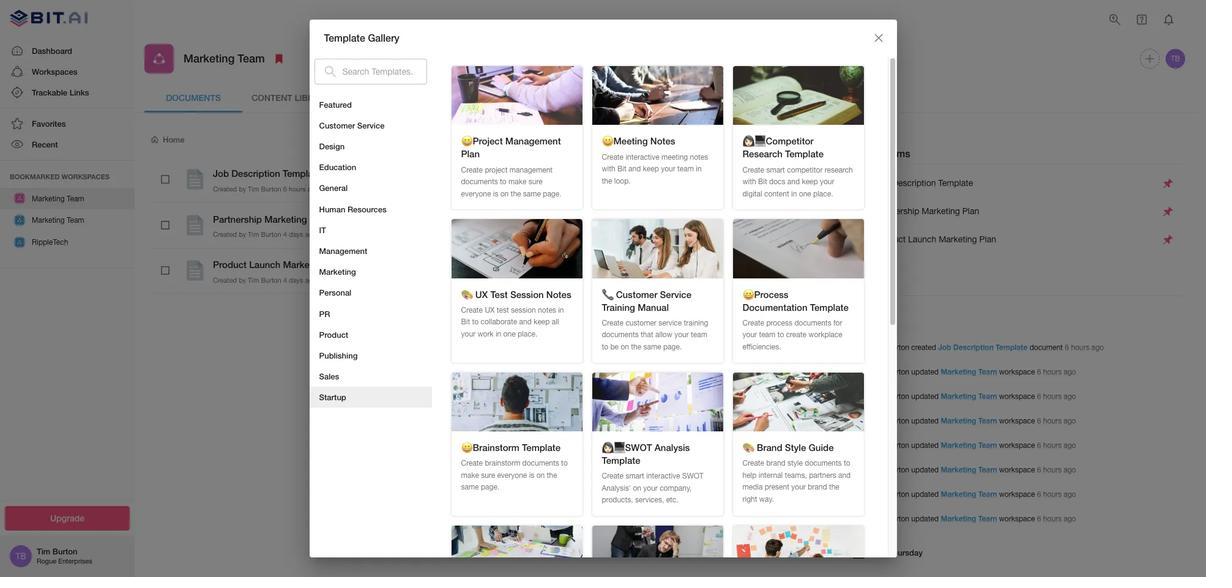 Task type: describe. For each thing, give the bounding box(es) containing it.
1 horizontal spatial launch
[[909, 235, 937, 244]]

create new button
[[766, 127, 832, 152]]

customer service
[[319, 120, 385, 130]]

place. inside create ux test session notes in bit to collaborate and keep all your work in one place.
[[518, 330, 538, 339]]

workspaces button
[[0, 61, 135, 82]]

general button
[[309, 178, 432, 199]]

all
[[552, 318, 559, 327]]

hours for first marketing team link from the bottom
[[1044, 515, 1062, 523]]

by for partnership
[[239, 231, 246, 238]]

1 marketing team button from the top
[[0, 188, 135, 209]]

your inside create smart competitor research with bit docs and keep your digital content in one place.
[[820, 178, 835, 186]]

tim burton created job description template document 6 hours ago
[[873, 343, 1104, 352]]

😀brainstorm
[[461, 442, 520, 453]]

page. inside create customer service training documents that allow your team to be on the same page.
[[664, 343, 682, 351]]

with for 👩🏻💻competitor research template
[[743, 178, 756, 186]]

3 marketing team link from the top
[[941, 416, 997, 425]]

rippletech button
[[0, 231, 135, 253]]

4 for marketing
[[283, 231, 287, 238]]

style
[[785, 442, 806, 453]]

marketing team for second the marketing team button from the bottom
[[32, 194, 84, 203]]

6 for first marketing team link from the bottom
[[1037, 515, 1042, 523]]

one inside create smart competitor research with bit docs and keep your digital content in one place.
[[799, 190, 812, 198]]

partnership marketing plan link
[[856, 204, 1159, 219]]

trackable
[[32, 88, 67, 97]]

📞 customer service training manual image
[[592, 219, 723, 278]]

interactive inside create interactive meeting notes with bit and keep your team in the loop.
[[626, 153, 660, 161]]

hours for fourth marketing team link from the bottom
[[1044, 441, 1062, 450]]

education button
[[309, 157, 432, 178]]

personal
[[319, 288, 352, 298]]

in inside create interactive meeting notes with bit and keep your team in the loop.
[[696, 165, 702, 173]]

last thursday
[[871, 548, 923, 558]]

1 horizontal spatial job description template
[[876, 178, 973, 188]]

template inside 👩🏻💻competitor research template
[[785, 148, 824, 159]]

0 horizontal spatial launch
[[249, 259, 281, 270]]

session
[[511, 306, 536, 315]]

everyone inside create brainstorm documents to make sure everyone is on the same page.
[[497, 471, 527, 480]]

documents inside create brand style documents to help internal teams, partners and media present your brand the right way.
[[805, 459, 842, 468]]

your inside create brand style documents to help internal teams, partners and media present your brand the right way.
[[792, 483, 806, 492]]

documents inside create process documents for your team to create workplace efficiencies.
[[795, 319, 832, 327]]

your inside create interactive meeting notes with bit and keep your team in the loop.
[[661, 165, 676, 173]]

rippletech
[[32, 238, 68, 247]]

guide
[[809, 442, 834, 453]]

👩🏻💻swot analysis template image
[[592, 373, 723, 432]]

create customer service training documents that allow your team to be on the same page.
[[602, 319, 708, 351]]

team inside create process documents for your team to create workplace efficiencies.
[[759, 331, 776, 339]]

customer
[[626, 319, 657, 327]]

documents inside create project management documents to make sure everyone is on the same page.
[[461, 178, 498, 186]]

plan inside 😀project management plan
[[461, 148, 480, 159]]

publishing button
[[309, 345, 432, 366]]

1 horizontal spatial notes
[[651, 135, 676, 146]]

7 marketing team link from the top
[[941, 514, 997, 523]]

🎨 brand style guide image
[[733, 373, 864, 432]]

pinned items
[[851, 148, 911, 159]]

created by tim burton 4 days ago for marketing
[[213, 231, 316, 238]]

featured button
[[309, 94, 432, 115]]

make inside create project management documents to make sure everyone is on the same page.
[[509, 178, 527, 186]]

the inside create brainstorm documents to make sure everyone is on the same page.
[[547, 471, 557, 480]]

😀project management plan
[[461, 135, 561, 159]]

workspace for third marketing team link
[[999, 417, 1035, 425]]

👩🏻💻swot
[[602, 442, 652, 453]]

management inside button
[[319, 246, 367, 256]]

workspace for first marketing team link from the bottom
[[999, 515, 1035, 523]]

process
[[767, 319, 793, 327]]

ux for test
[[485, 306, 495, 315]]

and inside create ux test session notes in bit to collaborate and keep all your work in one place.
[[519, 318, 532, 327]]

test
[[497, 306, 509, 315]]

tim burton updated marketing team workspace 6 hours ago for 5th marketing team link from the top of the page
[[873, 465, 1076, 474]]

document
[[1030, 343, 1063, 352]]

tab list containing documents
[[144, 83, 1188, 113]]

documents
[[166, 92, 221, 103]]

trackable links button
[[0, 82, 135, 103]]

smart for analysis
[[626, 472, 645, 481]]

documents inside create customer service training documents that allow your team to be on the same page.
[[602, 331, 639, 339]]

favorites button
[[0, 113, 135, 134]]

create ux test session notes in bit to collaborate and keep all your work in one place.
[[461, 306, 564, 339]]

1 marketing team link from the top
[[941, 367, 997, 376]]

brainstorm
[[485, 459, 520, 468]]

create project management documents to make sure everyone is on the same page.
[[461, 166, 562, 198]]

customer inside 📞 customer service training manual
[[616, 289, 658, 300]]

efficiencies.
[[743, 343, 782, 351]]

6 for second marketing team link from the bottom
[[1037, 490, 1042, 499]]

to inside create ux test session notes in bit to collaborate and keep all your work in one place.
[[472, 318, 479, 327]]

design
[[319, 141, 345, 151]]

in inside create smart competitor research with bit docs and keep your digital content in one place.
[[792, 190, 797, 198]]

7 updated from the top
[[912, 515, 939, 523]]

tim burton updated marketing team workspace 6 hours ago for third marketing team link
[[873, 416, 1076, 425]]

🎨 brand style guide
[[743, 442, 834, 453]]

tim burton updated marketing team workspace 6 hours ago for fourth marketing team link from the bottom
[[873, 440, 1076, 450]]

to inside create project management documents to make sure everyone is on the same page.
[[500, 178, 507, 186]]

on inside create project management documents to make sure everyone is on the same page.
[[501, 190, 509, 198]]

product inside the product button
[[319, 330, 348, 340]]

1 horizontal spatial brand
[[808, 483, 827, 492]]

documents link
[[144, 83, 242, 113]]

2 horizontal spatial job
[[939, 343, 952, 352]]

team for 5th marketing team link from the top of the page
[[979, 465, 997, 474]]

on inside the create smart interactive swot analysis' on your company, products, services, etc.
[[633, 484, 642, 493]]

it button
[[309, 220, 432, 241]]

the inside create brand style documents to help internal teams, partners and media present your brand the right way.
[[829, 483, 840, 492]]

your inside the create smart interactive swot analysis' on your company, products, services, etc.
[[644, 484, 658, 493]]

and inside create brand style documents to help internal teams, partners and media present your brand the right way.
[[839, 471, 851, 480]]

create for 👩🏻💻swot analysis template
[[602, 472, 624, 481]]

team for first marketing team link from the top
[[979, 367, 997, 376]]

template gallery dialog
[[309, 20, 897, 577]]

competitor
[[787, 166, 823, 174]]

tb button
[[1164, 47, 1188, 70]]

create for 😀process documentation template
[[743, 319, 765, 327]]

ago inside tim burton created job description template document 6 hours ago
[[1092, 343, 1104, 352]]

😀project management plan image
[[451, 66, 582, 125]]

manual
[[638, 302, 669, 313]]

1 vertical spatial notes
[[547, 289, 572, 300]]

created for product
[[213, 277, 237, 284]]

your inside create process documents for your team to create workplace efficiencies.
[[743, 331, 757, 339]]

template inside 😀process documentation template
[[810, 302, 849, 313]]

template gallery
[[324, 32, 400, 43]]

same inside create project management documents to make sure everyone is on the same page.
[[523, 190, 541, 198]]

0 horizontal spatial product
[[213, 259, 247, 270]]

😀process
[[743, 289, 789, 300]]

content
[[252, 92, 292, 103]]

create process documents for your team to create workplace efficiencies.
[[743, 319, 843, 351]]

4 for launch
[[283, 277, 287, 284]]

1 horizontal spatial description
[[893, 178, 936, 188]]

pinned
[[851, 148, 883, 159]]

to inside create customer service training documents that allow your team to be on the same page.
[[602, 343, 609, 351]]

page. inside create brainstorm documents to make sure everyone is on the same page.
[[481, 483, 500, 492]]

interactive inside the create smart interactive swot analysis' on your company, products, services, etc.
[[647, 472, 680, 481]]

human resources
[[319, 204, 387, 214]]

🎨 ux test session notes
[[461, 289, 572, 300]]

0 horizontal spatial job
[[213, 168, 229, 179]]

😀process documentation template image
[[733, 219, 864, 278]]

sales
[[319, 372, 339, 381]]

team for third marketing team link
[[979, 416, 997, 425]]

media
[[743, 483, 763, 492]]

create for 🎨 brand style guide
[[743, 459, 765, 468]]

content
[[765, 190, 790, 198]]

keep inside create ux test session notes in bit to collaborate and keep all your work in one place.
[[534, 318, 550, 327]]

with for 😀meeting notes
[[602, 165, 616, 173]]

that
[[641, 331, 654, 339]]

dashboard button
[[0, 40, 135, 61]]

general
[[319, 183, 348, 193]]

0 horizontal spatial partnership marketing plan
[[213, 213, 328, 224]]

notes inside create interactive meeting notes with bit and keep your team in the loop.
[[690, 153, 708, 161]]

2 updated from the top
[[912, 392, 939, 401]]

services,
[[635, 496, 664, 505]]

Search Templates... search field
[[343, 59, 427, 84]]

management inside 😀project management plan
[[506, 135, 561, 146]]

loop.
[[614, 177, 631, 185]]

home link
[[149, 134, 185, 145]]

create brand style documents to help internal teams, partners and media present your brand the right way.
[[743, 459, 851, 504]]

customer inside button
[[319, 120, 355, 130]]

place. inside create smart competitor research with bit docs and keep your digital content in one place.
[[814, 190, 833, 198]]

to inside create brainstorm documents to make sure everyone is on the same page.
[[561, 459, 568, 468]]

🎨 for 🎨 ux test session notes
[[461, 289, 473, 300]]

today
[[871, 313, 893, 323]]

to inside create brand style documents to help internal teams, partners and media present your brand the right way.
[[844, 459, 851, 468]]

internal
[[759, 471, 783, 480]]

1 vertical spatial tb
[[15, 552, 26, 561]]

tim burton updated marketing team workspace 6 hours ago for second marketing team link from the bottom
[[873, 489, 1076, 499]]

6 for first marketing team link from the top
[[1037, 368, 1042, 376]]

template up partnership marketing plan link
[[939, 178, 973, 188]]

0 vertical spatial product launch marketing plan
[[876, 235, 997, 244]]

one inside create ux test session notes in bit to collaborate and keep all your work in one place.
[[504, 330, 516, 339]]

present
[[765, 483, 790, 492]]

1 horizontal spatial job
[[876, 178, 890, 188]]

hours inside tim burton created job description template document 6 hours ago
[[1071, 343, 1090, 352]]

workspace for fourth marketing team link from the bottom
[[999, 441, 1035, 450]]

product button
[[309, 324, 432, 345]]

burton inside tim burton rogue enterprises
[[53, 547, 77, 557]]

plan up personal
[[328, 259, 347, 270]]

trackable links
[[32, 88, 89, 97]]

enterprises
[[58, 558, 92, 565]]

1 horizontal spatial partnership marketing plan
[[876, 206, 980, 216]]

template left gallery
[[324, 32, 365, 43]]

service
[[659, 319, 682, 327]]

tim inside tim burton created job description template document 6 hours ago
[[873, 343, 885, 352]]

for
[[834, 319, 843, 327]]

be
[[611, 343, 619, 351]]

2 horizontal spatial description
[[954, 343, 994, 352]]

team for second marketing team link from the bottom
[[979, 489, 997, 499]]

featured
[[319, 100, 352, 109]]

way.
[[760, 495, 774, 504]]

🚀business plan template image
[[733, 526, 864, 577]]

to inside create process documents for your team to create workplace efficiencies.
[[778, 331, 784, 339]]

create new
[[776, 134, 822, 144]]

product inside 'product launch marketing plan' link
[[876, 235, 906, 244]]

marketing inside template gallery dialog
[[319, 267, 356, 277]]

home
[[163, 135, 185, 145]]

workspace for second marketing team link
[[999, 392, 1035, 401]]

template left document
[[996, 343, 1028, 352]]

🎨 for 🎨 brand style guide
[[743, 442, 754, 453]]

create for 😀meeting notes
[[602, 153, 624, 161]]

team for first marketing team link from the bottom
[[979, 514, 997, 523]]

customer service button
[[309, 115, 432, 136]]

keep inside create smart competitor research with bit docs and keep your digital content in one place.
[[802, 178, 818, 186]]

0 horizontal spatial job description template
[[213, 168, 321, 179]]

insights
[[851, 279, 887, 291]]



Task type: locate. For each thing, give the bounding box(es) containing it.
marketing button
[[309, 261, 432, 282]]

tim burton updated marketing team workspace 6 hours ago for first marketing team link from the bottom
[[873, 514, 1076, 523]]

bit up loop.
[[618, 165, 627, 173]]

same inside create brainstorm documents to make sure everyone is on the same page.
[[461, 483, 479, 492]]

create down training
[[602, 319, 624, 327]]

documents down project
[[461, 178, 498, 186]]

1 horizontal spatial make
[[509, 178, 527, 186]]

the inside create project management documents to make sure everyone is on the same page.
[[511, 190, 521, 198]]

same inside create customer service training documents that allow your team to be on the same page.
[[644, 343, 662, 351]]

hours for first marketing team link from the top
[[1044, 368, 1062, 376]]

analysis
[[655, 442, 690, 453]]

keep left all
[[534, 318, 550, 327]]

6 for 5th marketing team link from the top of the page
[[1037, 466, 1042, 474]]

one down competitor
[[799, 190, 812, 198]]

6 inside tim burton created job description template document 6 hours ago
[[1065, 343, 1069, 352]]

2 created by tim burton 4 days ago from the top
[[213, 277, 316, 284]]

tb inside tb button
[[1171, 54, 1181, 63]]

0 horizontal spatial 🎨
[[461, 289, 473, 300]]

bit for 😀meeting notes
[[618, 165, 627, 173]]

2 vertical spatial marketing team
[[32, 216, 84, 225]]

0 horizontal spatial remove favorite image
[[333, 212, 347, 227]]

create brainstorm documents to make sure everyone is on the same page.
[[461, 459, 568, 492]]

0 horizontal spatial brand
[[767, 459, 786, 468]]

2 horizontal spatial keep
[[802, 178, 818, 186]]

education
[[319, 162, 356, 172]]

create inside create smart competitor research with bit docs and keep your digital content in one place.
[[743, 166, 765, 174]]

on down 😀brainstorm template
[[537, 471, 545, 480]]

1 created from the top
[[213, 185, 237, 193]]

is inside create brainstorm documents to make sure everyone is on the same page.
[[529, 471, 535, 480]]

your down meeting
[[661, 165, 676, 173]]

0 vertical spatial product
[[876, 235, 906, 244]]

6 tim burton updated marketing team workspace 6 hours ago from the top
[[873, 489, 1076, 499]]

0 horizontal spatial place.
[[518, 330, 538, 339]]

0 horizontal spatial tb
[[15, 552, 26, 561]]

1 horizontal spatial product launch marketing plan
[[876, 235, 997, 244]]

bit inside create interactive meeting notes with bit and keep your team in the loop.
[[618, 165, 627, 173]]

create for 👩🏻💻competitor research template
[[743, 166, 765, 174]]

notes inside create ux test session notes in bit to collaborate and keep all your work in one place.
[[538, 306, 556, 315]]

the down partners in the right of the page
[[829, 483, 840, 492]]

page. down brainstorm
[[481, 483, 500, 492]]

4 updated from the top
[[912, 441, 939, 450]]

create down research
[[743, 166, 765, 174]]

analysis'
[[602, 484, 631, 493]]

👩🏻💻transition plan template image
[[451, 526, 582, 577]]

🎨 ux test session notes image
[[451, 219, 582, 278]]

3 tim burton updated marketing team workspace 6 hours ago from the top
[[873, 416, 1076, 425]]

your down service
[[675, 331, 689, 339]]

rogue
[[37, 558, 56, 565]]

is inside create project management documents to make sure everyone is on the same page.
[[493, 190, 499, 198]]

the inside create customer service training documents that allow your team to be on the same page.
[[631, 343, 642, 351]]

1 vertical spatial product
[[213, 259, 247, 270]]

0 vertical spatial notes
[[651, 135, 676, 146]]

2 vertical spatial by
[[239, 277, 246, 284]]

with up loop.
[[602, 165, 616, 173]]

recent button
[[0, 134, 135, 155]]

3 updated from the top
[[912, 417, 939, 425]]

remove favorite image right it
[[333, 212, 347, 227]]

1 by from the top
[[239, 185, 246, 193]]

2 tim burton updated marketing team workspace 6 hours ago from the top
[[873, 392, 1076, 401]]

bit left collaborate
[[461, 318, 470, 327]]

hours for second marketing team link from the bottom
[[1044, 490, 1062, 499]]

remove favorite image for product launch marketing plan
[[351, 258, 366, 272]]

with up digital on the right of the page
[[743, 178, 756, 186]]

job description template link up partnership marketing plan link
[[856, 176, 1159, 191]]

1 tim burton updated marketing team workspace 6 hours ago from the top
[[873, 367, 1076, 376]]

management
[[506, 135, 561, 146], [319, 246, 367, 256]]

0 horizontal spatial same
[[461, 483, 479, 492]]

documents up workplace
[[795, 319, 832, 327]]

create inside create project management documents to make sure everyone is on the same page.
[[461, 166, 483, 174]]

tim inside tim burton rogue enterprises
[[37, 547, 50, 557]]

plan up it
[[310, 213, 328, 224]]

documentation
[[743, 302, 808, 313]]

0 horizontal spatial page.
[[481, 483, 500, 492]]

your inside create customer service training documents that allow your team to be on the same page.
[[675, 331, 689, 339]]

0 horizontal spatial notes
[[547, 289, 572, 300]]

5 workspace from the top
[[999, 466, 1035, 474]]

teams,
[[785, 471, 807, 480]]

create up help
[[743, 459, 765, 468]]

notes up meeting
[[651, 135, 676, 146]]

design button
[[309, 136, 432, 157]]

created for job
[[213, 185, 237, 193]]

workspace for first marketing team link from the top
[[999, 368, 1035, 376]]

create inside create process documents for your team to create workplace efficiencies.
[[743, 319, 765, 327]]

0 horizontal spatial service
[[357, 120, 385, 130]]

notes right meeting
[[690, 153, 708, 161]]

0 vertical spatial job description template link
[[856, 176, 1159, 191]]

0 vertical spatial same
[[523, 190, 541, 198]]

customer up the manual
[[616, 289, 658, 300]]

keep down competitor
[[802, 178, 818, 186]]

0 horizontal spatial with
[[602, 165, 616, 173]]

sure down brainstorm
[[481, 471, 495, 480]]

create for 📞 customer service training manual
[[602, 319, 624, 327]]

customer down featured
[[319, 120, 355, 130]]

1 horizontal spatial is
[[529, 471, 535, 480]]

documents up be
[[602, 331, 639, 339]]

service inside button
[[357, 120, 385, 130]]

publishing
[[319, 351, 358, 360]]

1 workspace from the top
[[999, 368, 1035, 376]]

brand
[[767, 459, 786, 468], [808, 483, 827, 492]]

0 horizontal spatial make
[[461, 471, 479, 480]]

same down management
[[523, 190, 541, 198]]

tim burton updated marketing team workspace 6 hours ago for first marketing team link from the top
[[873, 367, 1076, 376]]

job description template link right created
[[939, 343, 1028, 352]]

0 horizontal spatial one
[[504, 330, 516, 339]]

4 workspace from the top
[[999, 441, 1035, 450]]

and down session
[[519, 318, 532, 327]]

marketing team button
[[0, 188, 135, 209], [0, 209, 135, 231]]

workspaces
[[32, 67, 77, 76]]

1 horizontal spatial 🎨
[[743, 442, 754, 453]]

keep inside create interactive meeting notes with bit and keep your team in the loop.
[[643, 165, 659, 173]]

product launch marketing plan
[[876, 235, 997, 244], [213, 259, 347, 270]]

on inside create brainstorm documents to make sure everyone is on the same page.
[[537, 471, 545, 480]]

2 marketing team link from the top
[[941, 392, 997, 401]]

create for 😀brainstorm template
[[461, 459, 483, 468]]

6 workspace from the top
[[999, 490, 1035, 499]]

1 vertical spatial by
[[239, 231, 246, 238]]

3 created from the top
[[213, 277, 237, 284]]

👩🏻💻competitor research template image
[[733, 66, 864, 125]]

create inside the create smart interactive swot analysis' on your company, products, services, etc.
[[602, 472, 624, 481]]

0 vertical spatial 4
[[283, 231, 287, 238]]

1 horizontal spatial customer
[[616, 289, 658, 300]]

days for marketing
[[289, 277, 303, 284]]

template down 👩🏻💻swot
[[602, 455, 641, 466]]

job description template link
[[856, 176, 1159, 191], [939, 343, 1028, 352]]

burton inside tim burton created job description template document 6 hours ago
[[888, 343, 910, 352]]

0 horizontal spatial product launch marketing plan
[[213, 259, 347, 270]]

sure inside create brainstorm documents to make sure everyone is on the same page.
[[481, 471, 495, 480]]

tim burton rogue enterprises
[[37, 547, 92, 565]]

1 created by tim burton 4 days ago from the top
[[213, 231, 316, 238]]

2 days from the top
[[289, 277, 303, 284]]

1 vertical spatial interactive
[[647, 472, 680, 481]]

swot
[[682, 472, 704, 481]]

0 vertical spatial everyone
[[461, 190, 491, 198]]

0 horizontal spatial sure
[[481, 471, 495, 480]]

1 vertical spatial ux
[[485, 306, 495, 315]]

management down it
[[319, 246, 367, 256]]

marketing team for second the marketing team button
[[32, 216, 84, 225]]

0 vertical spatial bit
[[618, 165, 627, 173]]

created
[[213, 185, 237, 193], [213, 231, 237, 238], [213, 277, 237, 284]]

0 vertical spatial with
[[602, 165, 616, 173]]

1 horizontal spatial tb
[[1171, 54, 1181, 63]]

make inside create brainstorm documents to make sure everyone is on the same page.
[[461, 471, 479, 480]]

everyone inside create project management documents to make sure everyone is on the same page.
[[461, 190, 491, 198]]

page. inside create project management documents to make sure everyone is on the same page.
[[543, 190, 562, 198]]

smart inside create smart competitor research with bit docs and keep your digital content in one place.
[[767, 166, 785, 174]]

create inside create interactive meeting notes with bit and keep your team in the loop.
[[602, 153, 624, 161]]

create up analysis'
[[602, 472, 624, 481]]

0 vertical spatial interactive
[[626, 153, 660, 161]]

brand
[[757, 442, 783, 453]]

created by tim burton 6 hours ago
[[213, 185, 319, 193]]

keep down 😀meeting notes
[[643, 165, 659, 173]]

documents inside create brainstorm documents to make sure everyone is on the same page.
[[522, 459, 559, 468]]

create inside create customer service training documents that allow your team to be on the same page.
[[602, 319, 624, 327]]

1 vertical spatial marketing team
[[32, 194, 84, 203]]

0 horizontal spatial everyone
[[461, 190, 491, 198]]

0 vertical spatial remove favorite image
[[333, 212, 347, 227]]

created for partnership
[[213, 231, 237, 238]]

template left the favorite icon at the top left
[[283, 168, 321, 179]]

0 horizontal spatial partnership
[[213, 213, 262, 224]]

1 vertical spatial 4
[[283, 277, 287, 284]]

by for job
[[239, 185, 246, 193]]

😀brainstorm template image
[[451, 373, 582, 432]]

ago
[[308, 185, 319, 193], [305, 231, 316, 238], [305, 277, 316, 284], [1092, 343, 1104, 352], [1064, 368, 1076, 376], [1064, 392, 1076, 401], [1064, 417, 1076, 425], [1064, 441, 1076, 450], [1064, 466, 1076, 474], [1064, 490, 1076, 499], [1064, 515, 1076, 523]]

2 created from the top
[[213, 231, 237, 238]]

team up efficiencies.
[[759, 331, 776, 339]]

upgrade
[[50, 513, 84, 523]]

by for product
[[239, 277, 246, 284]]

content library
[[252, 92, 331, 103]]

0 vertical spatial ux
[[475, 289, 488, 300]]

sure
[[529, 178, 543, 186], [481, 471, 495, 480]]

research
[[825, 166, 853, 174]]

documents down 😀brainstorm template
[[522, 459, 559, 468]]

5 tim burton updated marketing team workspace 6 hours ago from the top
[[873, 465, 1076, 474]]

it
[[319, 225, 326, 235]]

plan up 'product launch marketing plan' link
[[963, 206, 980, 216]]

the down management
[[511, 190, 521, 198]]

create left project
[[461, 166, 483, 174]]

and inside create smart competitor research with bit docs and keep your digital content in one place.
[[788, 178, 800, 186]]

1 vertical spatial launch
[[249, 259, 281, 270]]

7 tim burton updated marketing team workspace 6 hours ago from the top
[[873, 514, 1076, 523]]

template inside 👩🏻💻swot analysis template
[[602, 455, 641, 466]]

help
[[743, 471, 757, 480]]

meeting
[[662, 153, 688, 161]]

1 days from the top
[[289, 231, 303, 238]]

1 vertical spatial created
[[213, 231, 237, 238]]

create
[[776, 134, 802, 144], [602, 153, 624, 161], [461, 166, 483, 174], [743, 166, 765, 174], [461, 306, 483, 315], [602, 319, 624, 327], [743, 319, 765, 327], [461, 459, 483, 468], [743, 459, 765, 468], [602, 472, 624, 481]]

0 vertical spatial created by tim burton 4 days ago
[[213, 231, 316, 238]]

2 4 from the top
[[283, 277, 287, 284]]

management up management
[[506, 135, 561, 146]]

right
[[743, 495, 758, 504]]

2 vertical spatial bit
[[461, 318, 470, 327]]

😀brainstorm template
[[461, 442, 561, 453]]

startup button
[[309, 387, 432, 408]]

on down project
[[501, 190, 509, 198]]

0 vertical spatial place.
[[814, 190, 833, 198]]

0 horizontal spatial notes
[[538, 306, 556, 315]]

place. down session
[[518, 330, 538, 339]]

description right created
[[954, 343, 994, 352]]

1 vertical spatial everyone
[[497, 471, 527, 480]]

with inside create interactive meeting notes with bit and keep your team in the loop.
[[602, 165, 616, 173]]

test
[[491, 289, 508, 300]]

1 vertical spatial is
[[529, 471, 535, 480]]

create down "😀meeting"
[[602, 153, 624, 161]]

3 by from the top
[[239, 277, 246, 284]]

📞 customer service training manual
[[602, 289, 692, 313]]

🎨 left the brand
[[743, 442, 754, 453]]

create interactive meeting notes with bit and keep your team in the loop.
[[602, 153, 708, 185]]

smart for research
[[767, 166, 785, 174]]

1 vertical spatial service
[[660, 289, 692, 300]]

team inside create interactive meeting notes with bit and keep your team in the loop.
[[678, 165, 694, 173]]

6 for fourth marketing team link from the bottom
[[1037, 441, 1042, 450]]

7 workspace from the top
[[999, 515, 1035, 523]]

create for 😀project management plan
[[461, 166, 483, 174]]

1 vertical spatial place.
[[518, 330, 538, 339]]

one down collaborate
[[504, 330, 516, 339]]

create for 🎨 ux test session notes
[[461, 306, 483, 315]]

workspace for 5th marketing team link from the top of the page
[[999, 466, 1035, 474]]

bit left docs
[[759, 178, 767, 186]]

and right docs
[[788, 178, 800, 186]]

hours for second marketing team link
[[1044, 392, 1062, 401]]

job up created by tim burton 6 hours ago
[[213, 168, 229, 179]]

team inside create customer service training documents that allow your team to be on the same page.
[[691, 331, 708, 339]]

remove favorite image
[[333, 212, 347, 227], [351, 258, 366, 272]]

🎨
[[461, 289, 473, 300], [743, 442, 754, 453]]

documents
[[461, 178, 498, 186], [795, 319, 832, 327], [602, 331, 639, 339], [522, 459, 559, 468], [805, 459, 842, 468]]

in
[[696, 165, 702, 173], [792, 190, 797, 198], [558, 306, 564, 315], [496, 330, 502, 339]]

0 vertical spatial by
[[239, 185, 246, 193]]

ux for test
[[475, 289, 488, 300]]

gallery
[[368, 32, 400, 43]]

workplace
[[809, 331, 843, 339]]

3 workspace from the top
[[999, 417, 1035, 425]]

create up efficiencies.
[[743, 319, 765, 327]]

is down project
[[493, 190, 499, 198]]

🎨 left test
[[461, 289, 473, 300]]

marketing team up documents
[[184, 52, 265, 65]]

0 vertical spatial launch
[[909, 235, 937, 244]]

0 horizontal spatial smart
[[626, 472, 645, 481]]

your down teams, in the bottom of the page
[[792, 483, 806, 492]]

partnership
[[876, 206, 920, 216], [213, 213, 262, 224]]

everyone down brainstorm
[[497, 471, 527, 480]]

2 vertical spatial page.
[[481, 483, 500, 492]]

2 vertical spatial same
[[461, 483, 479, 492]]

team for fourth marketing team link from the bottom
[[979, 440, 997, 450]]

1 vertical spatial with
[[743, 178, 756, 186]]

0 vertical spatial tb
[[1171, 54, 1181, 63]]

1 horizontal spatial smart
[[767, 166, 785, 174]]

0 vertical spatial sure
[[529, 178, 543, 186]]

marketing team button up rippletech
[[0, 209, 135, 231]]

sure inside create project management documents to make sure everyone is on the same page.
[[529, 178, 543, 186]]

👩🏻💻swot analysis template
[[602, 442, 690, 466]]

same down the 😀brainstorm
[[461, 483, 479, 492]]

1 vertical spatial job description template link
[[939, 343, 1028, 352]]

allow
[[656, 331, 673, 339]]

hours for third marketing team link
[[1044, 417, 1062, 425]]

session
[[510, 289, 544, 300]]

research
[[743, 148, 783, 159]]

6 updated from the top
[[912, 490, 939, 499]]

1 4 from the top
[[283, 231, 287, 238]]

job description template down items
[[876, 178, 973, 188]]

interactive down 😀meeting notes
[[626, 153, 660, 161]]

keep
[[643, 165, 659, 173], [802, 178, 818, 186], [534, 318, 550, 327]]

workspace for second marketing team link from the bottom
[[999, 490, 1035, 499]]

2 vertical spatial created
[[213, 277, 237, 284]]

bit
[[618, 165, 627, 173], [759, 178, 767, 186], [461, 318, 470, 327]]

make down management
[[509, 178, 527, 186]]

and up loop.
[[629, 165, 641, 173]]

0 vertical spatial notes
[[690, 153, 708, 161]]

team down meeting
[[678, 165, 694, 173]]

1 updated from the top
[[912, 368, 939, 376]]

1 horizontal spatial with
[[743, 178, 756, 186]]

interactive up company,
[[647, 472, 680, 481]]

template
[[324, 32, 365, 43], [785, 148, 824, 159], [283, 168, 321, 179], [939, 178, 973, 188], [810, 302, 849, 313], [996, 343, 1028, 352], [522, 442, 561, 453], [602, 455, 641, 466]]

workspaces
[[62, 172, 110, 180]]

with inside create smart competitor research with bit docs and keep your digital content in one place.
[[743, 178, 756, 186]]

1 vertical spatial customer
[[616, 289, 658, 300]]

create down the 😀brainstorm
[[461, 459, 483, 468]]

job description template up created by tim burton 6 hours ago
[[213, 168, 321, 179]]

team down training
[[691, 331, 708, 339]]

👩🏻💻competitor
[[743, 135, 814, 146]]

upgrade button
[[5, 506, 130, 531]]

5 updated from the top
[[912, 466, 939, 474]]

dashboard
[[32, 46, 72, 55]]

your down "research"
[[820, 178, 835, 186]]

created by tim burton 4 days ago for launch
[[213, 277, 316, 284]]

create left 'new'
[[776, 134, 802, 144]]

partners
[[809, 471, 837, 480]]

4 marketing team link from the top
[[941, 440, 997, 450]]

1 horizontal spatial notes
[[690, 153, 708, 161]]

is down 😀brainstorm template
[[529, 471, 535, 480]]

job right created
[[939, 343, 952, 352]]

1 vertical spatial management
[[319, 246, 367, 256]]

page. down management
[[543, 190, 562, 198]]

0 horizontal spatial management
[[319, 246, 367, 256]]

on up services,
[[633, 484, 642, 493]]

work
[[478, 330, 494, 339]]

1 vertical spatial 🎨
[[743, 442, 754, 453]]

plan down partnership marketing plan link
[[980, 235, 997, 244]]

days for plan
[[289, 231, 303, 238]]

documents up partners in the right of the page
[[805, 459, 842, 468]]

marketing team button down the bookmarked workspaces
[[0, 188, 135, 209]]

create
[[786, 331, 807, 339]]

2 by from the top
[[239, 231, 246, 238]]

0 vertical spatial created
[[213, 185, 237, 193]]

0 vertical spatial brand
[[767, 459, 786, 468]]

0 vertical spatial keep
[[643, 165, 659, 173]]

1 vertical spatial keep
[[802, 178, 818, 186]]

create inside create brainstorm documents to make sure everyone is on the same page.
[[461, 459, 483, 468]]

product launch marketing plan link
[[856, 233, 1159, 247]]

1 horizontal spatial service
[[660, 289, 692, 300]]

📞 issue tracker image
[[592, 526, 723, 577]]

library
[[295, 92, 331, 103]]

plan down 😀project
[[461, 148, 480, 159]]

tim burton updated marketing team workspace 6 hours ago for second marketing team link
[[873, 392, 1076, 401]]

0 vertical spatial is
[[493, 190, 499, 198]]

marketing team up rippletech
[[32, 216, 84, 225]]

bit inside create ux test session notes in bit to collaborate and keep all your work in one place.
[[461, 318, 470, 327]]

interactive
[[626, 153, 660, 161], [647, 472, 680, 481]]

updated
[[912, 368, 939, 376], [912, 392, 939, 401], [912, 417, 939, 425], [912, 441, 939, 450], [912, 466, 939, 474], [912, 490, 939, 499], [912, 515, 939, 523]]

1 horizontal spatial remove favorite image
[[351, 258, 366, 272]]

hours for 5th marketing team link from the top of the page
[[1044, 466, 1062, 474]]

2 vertical spatial keep
[[534, 318, 550, 327]]

1 horizontal spatial partnership
[[876, 206, 920, 216]]

4 tim burton updated marketing team workspace 6 hours ago from the top
[[873, 440, 1076, 450]]

service inside 📞 customer service training manual
[[660, 289, 692, 300]]

partnership marketing plan
[[876, 206, 980, 216], [213, 213, 328, 224]]

your left work
[[461, 330, 476, 339]]

products,
[[602, 496, 633, 505]]

your inside create ux test session notes in bit to collaborate and keep all your work in one place.
[[461, 330, 476, 339]]

description down items
[[893, 178, 936, 188]]

partnership down items
[[876, 206, 920, 216]]

smart inside the create smart interactive swot analysis' on your company, products, services, etc.
[[626, 472, 645, 481]]

5 marketing team link from the top
[[941, 465, 997, 474]]

service up the manual
[[660, 289, 692, 300]]

2 vertical spatial product
[[319, 330, 348, 340]]

make down the 😀brainstorm
[[461, 471, 479, 480]]

create inside create brand style documents to help internal teams, partners and media present your brand the right way.
[[743, 459, 765, 468]]

your up services,
[[644, 484, 658, 493]]

create smart competitor research with bit docs and keep your digital content in one place.
[[743, 166, 853, 198]]

created by tim burton 4 days ago
[[213, 231, 316, 238], [213, 277, 316, 284]]

remove favorite image for partnership marketing plan
[[333, 212, 347, 227]]

service down featured button
[[357, 120, 385, 130]]

0 vertical spatial one
[[799, 190, 812, 198]]

partnership down created by tim burton 6 hours ago
[[213, 213, 262, 224]]

2 marketing team button from the top
[[0, 209, 135, 231]]

bit for 👩🏻💻competitor research template
[[759, 178, 767, 186]]

favorite image
[[326, 166, 340, 181]]

create inside create ux test session notes in bit to collaborate and keep all your work in one place.
[[461, 306, 483, 315]]

place. down "research"
[[814, 190, 833, 198]]

training
[[684, 319, 708, 327]]

1 horizontal spatial product
[[319, 330, 348, 340]]

description up created by tim burton 6 hours ago
[[232, 168, 280, 179]]

the
[[602, 177, 612, 185], [511, 190, 521, 198], [631, 343, 642, 351], [547, 471, 557, 480], [829, 483, 840, 492]]

remove favorite image up personal button
[[351, 258, 366, 272]]

team for second marketing team link
[[979, 392, 997, 401]]

smart up docs
[[767, 166, 785, 174]]

1 horizontal spatial place.
[[814, 190, 833, 198]]

0 horizontal spatial is
[[493, 190, 499, 198]]

0 horizontal spatial description
[[232, 168, 280, 179]]

2 workspace from the top
[[999, 392, 1035, 401]]

6 for second marketing team link
[[1037, 392, 1042, 401]]

notes up all
[[538, 306, 556, 315]]

the left loop.
[[602, 177, 612, 185]]

everyone
[[461, 190, 491, 198], [497, 471, 527, 480]]

1 horizontal spatial keep
[[643, 165, 659, 173]]

marketing
[[184, 52, 235, 65], [32, 194, 65, 203], [922, 206, 960, 216], [265, 213, 307, 224], [32, 216, 65, 225], [939, 235, 977, 244], [283, 259, 326, 270], [319, 267, 356, 277], [941, 367, 977, 376], [941, 392, 977, 401], [941, 416, 977, 425], [941, 440, 977, 450], [941, 465, 977, 474], [941, 489, 977, 499], [941, 514, 977, 523]]

project
[[485, 166, 508, 174]]

page. down allow
[[664, 343, 682, 351]]

create smart interactive swot analysis' on your company, products, services, etc.
[[602, 472, 704, 505]]

your up efficiencies.
[[743, 331, 757, 339]]

job down pinned items
[[876, 178, 890, 188]]

template up create brainstorm documents to make sure everyone is on the same page.
[[522, 442, 561, 453]]

workspace
[[999, 368, 1035, 376], [999, 392, 1035, 401], [999, 417, 1035, 425], [999, 441, 1035, 450], [999, 466, 1035, 474], [999, 490, 1035, 499], [999, 515, 1035, 523]]

0 vertical spatial marketing team
[[184, 52, 265, 65]]

content library link
[[242, 83, 340, 113]]

brand down partners in the right of the page
[[808, 483, 827, 492]]

1 vertical spatial notes
[[538, 306, 556, 315]]

6 for third marketing team link
[[1037, 417, 1042, 425]]

settings link
[[438, 83, 536, 113]]

bookmarked workspaces
[[10, 172, 110, 180]]

notes
[[651, 135, 676, 146], [547, 289, 572, 300]]

bit inside create smart competitor research with bit docs and keep your digital content in one place.
[[759, 178, 767, 186]]

6 marketing team link from the top
[[941, 489, 997, 499]]

tab list
[[144, 83, 1188, 113]]

the inside create interactive meeting notes with bit and keep your team in the loop.
[[602, 177, 612, 185]]

0 vertical spatial management
[[506, 135, 561, 146]]

ux inside create ux test session notes in bit to collaborate and keep all your work in one place.
[[485, 306, 495, 315]]

remove bookmark image
[[272, 51, 286, 66]]

and inside create interactive meeting notes with bit and keep your team in the loop.
[[629, 165, 641, 173]]

😀meeting notes image
[[592, 66, 723, 125]]

tim burton updated marketing team workspace 6 hours ago
[[873, 367, 1076, 376], [873, 392, 1076, 401], [873, 416, 1076, 425], [873, 440, 1076, 450], [873, 465, 1076, 474], [873, 489, 1076, 499], [873, 514, 1076, 523]]

and right partners in the right of the page
[[839, 471, 851, 480]]

create inside button
[[776, 134, 802, 144]]

1 vertical spatial page.
[[664, 343, 682, 351]]

on inside create customer service training documents that allow your team to be on the same page.
[[621, 343, 629, 351]]



Task type: vqa. For each thing, say whether or not it's contained in the screenshot.
your in the Create smart competitor research with Bit docs and keep your digital content in one place.
yes



